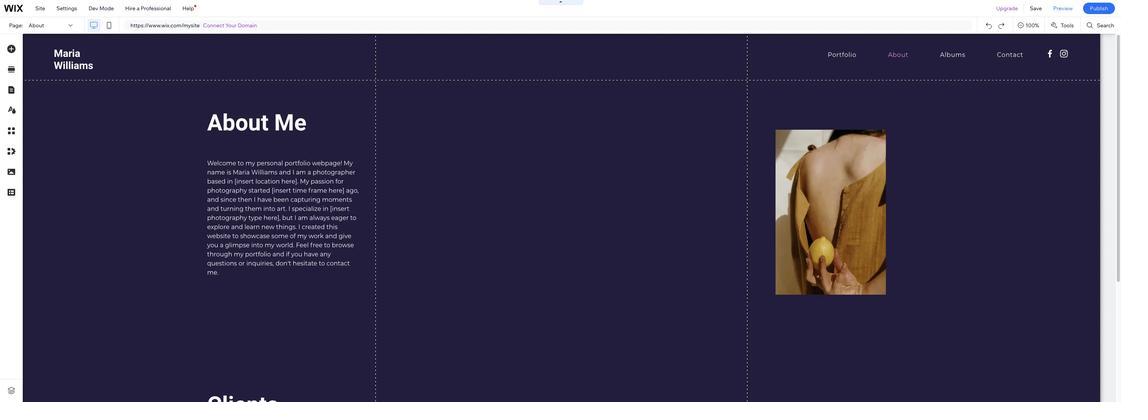 Task type: vqa. For each thing, say whether or not it's contained in the screenshot.
Hire A Professional at the top left of page
yes



Task type: locate. For each thing, give the bounding box(es) containing it.
100%
[[1026, 22, 1040, 29]]

a
[[137, 5, 140, 12]]

https://www.wix.com/mysite connect your domain
[[131, 22, 257, 29]]

tools
[[1061, 22, 1074, 29]]

dev mode
[[89, 5, 114, 12]]

domain
[[238, 22, 257, 29]]

https://www.wix.com/mysite
[[131, 22, 200, 29]]

search button
[[1081, 17, 1122, 34]]

your
[[226, 22, 237, 29]]

100% button
[[1014, 17, 1045, 34]]

connect
[[203, 22, 224, 29]]

professional
[[141, 5, 171, 12]]

tools button
[[1045, 17, 1081, 34]]



Task type: describe. For each thing, give the bounding box(es) containing it.
site
[[35, 5, 45, 12]]

mode
[[99, 5, 114, 12]]

save
[[1030, 5, 1042, 12]]

dev
[[89, 5, 98, 12]]

help
[[182, 5, 194, 12]]

hire a professional
[[125, 5, 171, 12]]

save button
[[1025, 0, 1048, 17]]

upgrade
[[997, 5, 1018, 12]]

publish button
[[1084, 3, 1115, 14]]

hire
[[125, 5, 136, 12]]

search
[[1097, 22, 1115, 29]]

publish
[[1090, 5, 1109, 12]]

settings
[[56, 5, 77, 12]]

about
[[29, 22, 44, 29]]

preview
[[1054, 5, 1073, 12]]

preview button
[[1048, 0, 1079, 17]]



